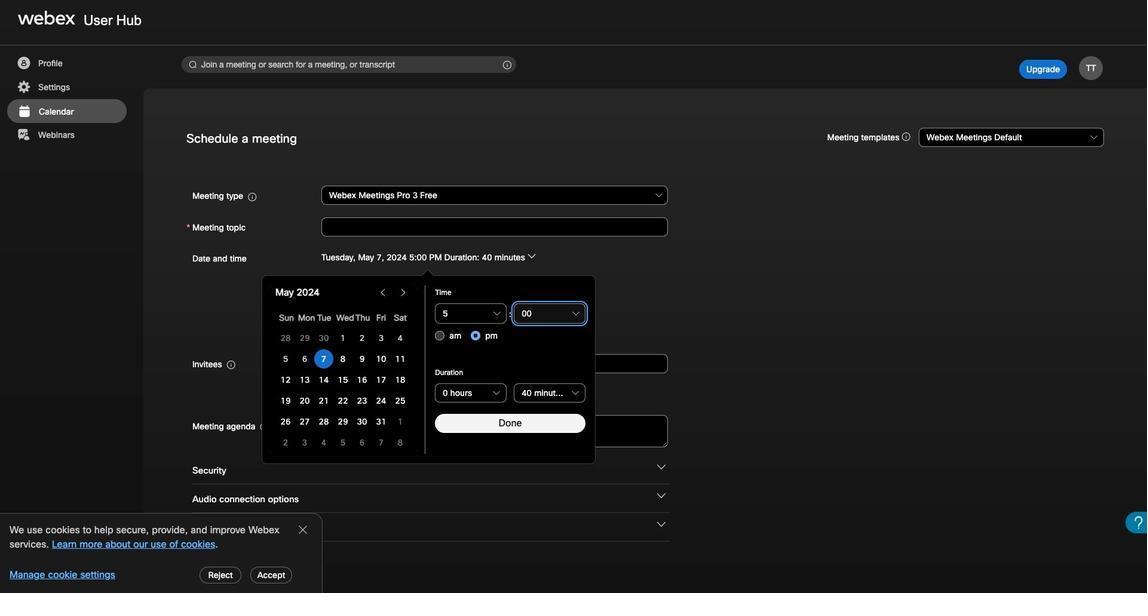 Task type: locate. For each thing, give the bounding box(es) containing it.
mds webinar_filled image
[[16, 128, 31, 142]]

None text field
[[514, 304, 586, 324], [321, 415, 668, 447], [514, 304, 586, 324], [321, 415, 668, 447]]

selected element
[[321, 354, 326, 364]]

None text field
[[321, 217, 668, 236], [435, 304, 507, 324], [321, 217, 668, 236], [435, 304, 507, 324]]

mds webex helix filled image
[[16, 520, 31, 535]]

1 vertical spatial ng down image
[[657, 520, 666, 529]]

ng down image
[[657, 463, 666, 471]]

mds settings_filled image
[[16, 80, 31, 94]]

None field
[[321, 185, 668, 206]]

0 vertical spatial ng down image
[[657, 492, 666, 500]]

group
[[186, 247, 1104, 313], [435, 325, 461, 347], [471, 325, 498, 347]]

mds people circle_filled image
[[16, 56, 31, 71]]

application
[[262, 269, 596, 464]]

tuesday, may 7, 2024 grid
[[276, 307, 410, 454]]

ng down image
[[657, 492, 666, 500], [657, 520, 666, 529]]

option group
[[435, 325, 498, 347]]

cisco webex image
[[18, 11, 75, 25]]



Task type: describe. For each thing, give the bounding box(es) containing it.
mds meetings_filled image
[[17, 105, 32, 119]]

close image
[[298, 525, 308, 535]]

1 ng down image from the top
[[657, 492, 666, 500]]

arrow image
[[528, 252, 536, 260]]

2 ng down image from the top
[[657, 520, 666, 529]]

Join a meeting or search for a meeting, or transcript text field
[[182, 56, 516, 73]]

mds content download_filled image
[[16, 544, 31, 559]]

ng help active image
[[16, 568, 29, 580]]



Task type: vqa. For each thing, say whether or not it's contained in the screenshot.
tab to the left
no



